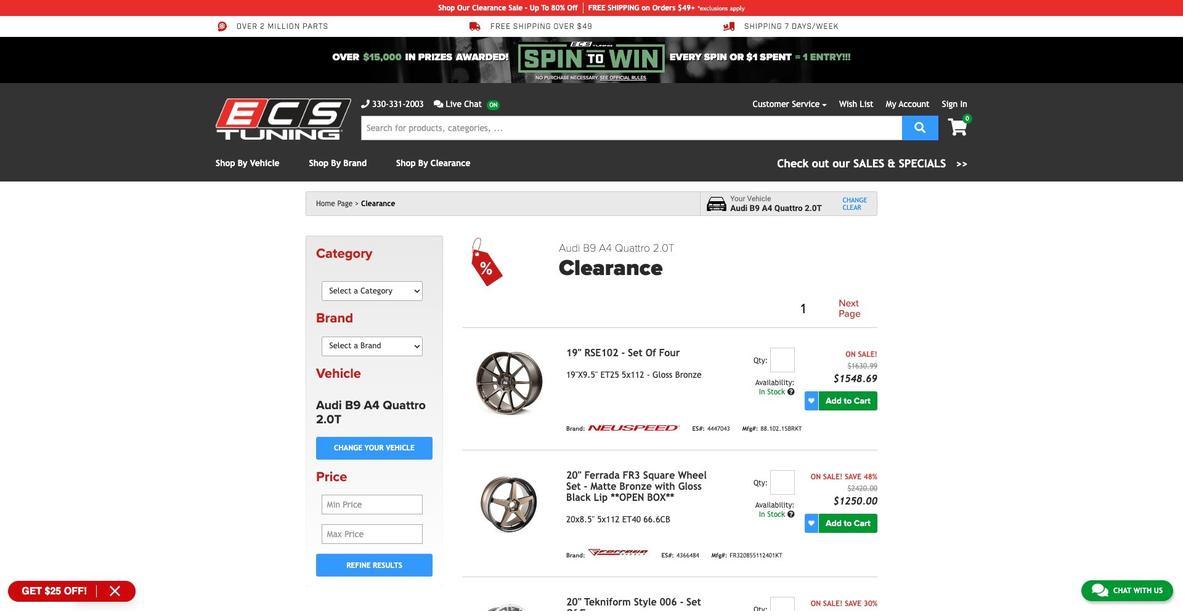 Task type: describe. For each thing, give the bounding box(es) containing it.
search image
[[915, 122, 926, 133]]

Max Price number field
[[321, 525, 423, 545]]

add to wish list image for question circle icon
[[808, 398, 814, 404]]

ecs tuning image
[[216, 99, 351, 140]]

es#4624063 - 006-12kt1 - 20" tekniform style 006 - set of four - 20"x9" et30 5x112 - hyper silver - tekniform - audi bmw mini image
[[463, 598, 556, 612]]

Min Price number field
[[321, 496, 423, 515]]



Task type: locate. For each thing, give the bounding box(es) containing it.
ecs tuning 'spin to win' contest logo image
[[518, 42, 665, 73]]

ferrada wheels - corporate logo image
[[588, 548, 649, 558]]

question circle image
[[787, 389, 795, 396]]

0 vertical spatial add to wish list image
[[808, 398, 814, 404]]

shopping cart image
[[948, 119, 967, 136]]

es#4366484 - fr320855112401kt - 20" ferrada fr3 square wheel set -  matte bronze with gloss black lip **open box** - 20x8.5" 5x112 et40 66.6cb - ferrada wheels - audi bmw volkswagen image
[[463, 471, 556, 541]]

question circle image
[[787, 511, 795, 519]]

Search text field
[[361, 116, 902, 141]]

1 add to wish list image from the top
[[808, 398, 814, 404]]

comments image
[[1092, 584, 1109, 598]]

es#4447043 - 88.102.15brkt - 19" rse102 - set of four - 19"x9.5" et25 5x112 - gloss bronze - neuspeed - audi image
[[463, 348, 556, 418]]

add to wish list image for question circle image
[[808, 521, 814, 527]]

neuspeed - corporate logo image
[[588, 426, 680, 431]]

add to wish list image
[[808, 398, 814, 404], [808, 521, 814, 527]]

paginated product list navigation navigation
[[559, 296, 878, 323]]

2 add to wish list image from the top
[[808, 521, 814, 527]]

1 vertical spatial add to wish list image
[[808, 521, 814, 527]]

None number field
[[770, 348, 795, 373], [770, 471, 795, 495], [770, 598, 795, 612], [770, 348, 795, 373], [770, 471, 795, 495], [770, 598, 795, 612]]

phone image
[[361, 100, 370, 108]]

comments image
[[434, 100, 443, 108]]



Task type: vqa. For each thing, say whether or not it's contained in the screenshot.
2nd question circle icon from the bottom
yes



